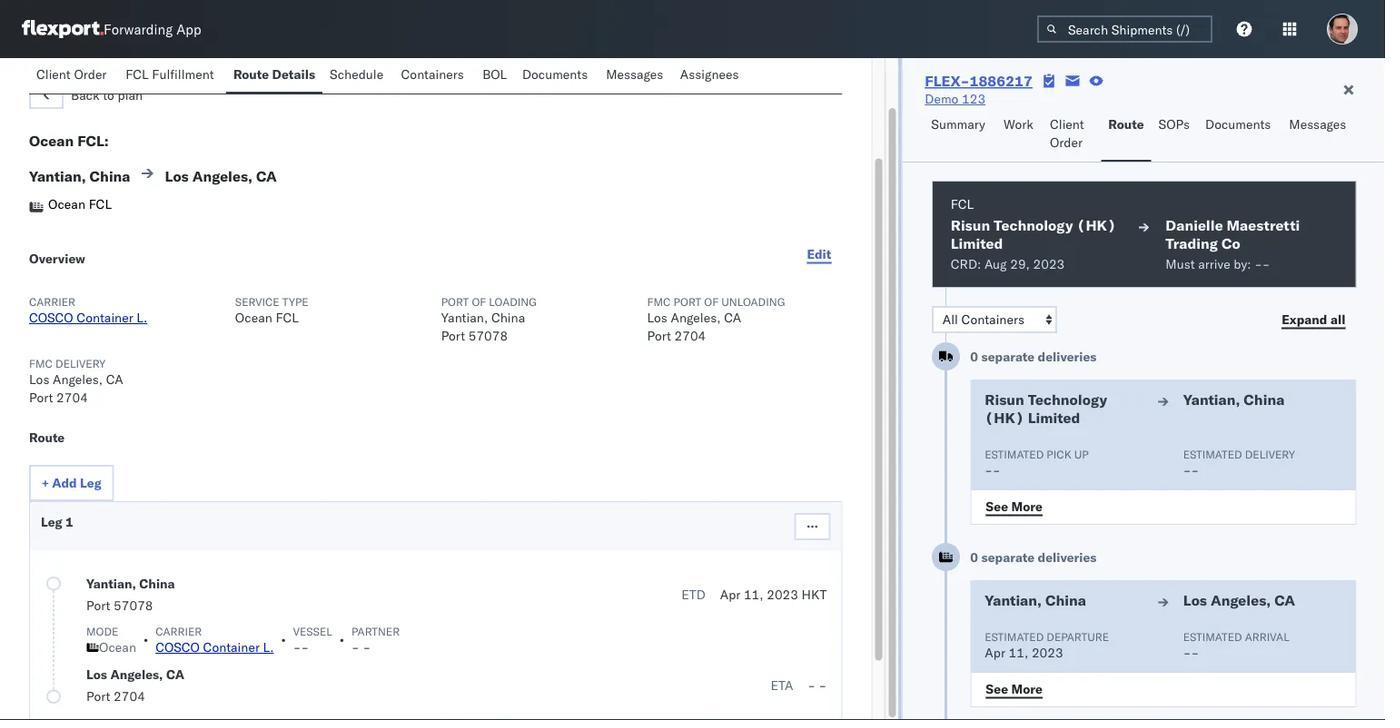 Task type: locate. For each thing, give the bounding box(es) containing it.
route up +
[[29, 430, 65, 446]]

0 vertical spatial messages
[[606, 66, 663, 82]]

1 vertical spatial (hk)
[[985, 409, 1024, 427]]

ocean fcl
[[48, 196, 112, 212]]

0 vertical spatial documents button
[[515, 58, 599, 94]]

carrier cosco container l.
[[29, 295, 147, 326]]

57078 down loading
[[469, 328, 508, 344]]

0 separate deliveries
[[970, 349, 1096, 365], [970, 550, 1096, 566]]

eta
[[771, 678, 793, 694]]

route button
[[1101, 108, 1151, 162]]

risun up estimated pick up --
[[985, 391, 1024, 409]]

technology
[[993, 216, 1073, 234], [1028, 391, 1107, 409]]

2 vertical spatial yantian, china
[[985, 591, 1086, 610]]

forwarding
[[104, 20, 173, 38]]

1 vertical spatial deliveries
[[1038, 550, 1096, 566]]

client down flexport. image
[[36, 66, 71, 82]]

0 horizontal spatial cosco
[[29, 310, 73, 326]]

1 see more from the top
[[986, 498, 1042, 514]]

cosco container l. link up delivery
[[29, 310, 147, 326]]

see more button for -
[[975, 493, 1053, 521]]

trading
[[1165, 234, 1218, 253]]

of inside the port of loading yantian, china port 57078
[[472, 295, 486, 308]]

0 horizontal spatial leg
[[41, 514, 62, 530]]

hkt
[[802, 587, 827, 603]]

1 vertical spatial documents button
[[1198, 108, 1282, 162]]

1 vertical spatial l.
[[263, 640, 274, 655]]

port
[[441, 295, 469, 308], [674, 295, 701, 308], [441, 328, 465, 344], [647, 328, 671, 344], [29, 390, 53, 406], [86, 598, 110, 614], [86, 689, 110, 705]]

fcl inside button
[[126, 66, 149, 82]]

1 vertical spatial cosco container l. link
[[156, 640, 274, 655]]

0 vertical spatial client order button
[[29, 58, 118, 94]]

1 horizontal spatial leg
[[80, 475, 102, 491]]

container inside • carrier cosco container l. • vessel --
[[203, 640, 260, 655]]

see more button for 11,
[[975, 676, 1053, 703]]

documents for topmost documents button
[[522, 66, 588, 82]]

1 vertical spatial messages
[[1289, 116, 1347, 132]]

0 vertical spatial messages button
[[599, 58, 673, 94]]

0 horizontal spatial of
[[472, 295, 486, 308]]

risun technology (hk) limited up pick
[[985, 391, 1107, 427]]

limited up pick
[[1028, 409, 1080, 427]]

yantian, china up ocean fcl
[[29, 167, 130, 185]]

0 for apr 11, 2023
[[970, 550, 978, 566]]

cosco up los angeles, ca port 2704
[[156, 640, 200, 655]]

yantian, inside the port of loading yantian, china port 57078
[[441, 310, 488, 326]]

1
[[65, 514, 73, 530]]

0 vertical spatial limited
[[951, 234, 1003, 253]]

1 vertical spatial carrier
[[156, 625, 202, 638]]

technology up 29,
[[993, 216, 1073, 234]]

0 vertical spatial separate
[[981, 349, 1034, 365]]

fcl fulfillment
[[126, 66, 214, 82]]

0 vertical spatial client order
[[36, 66, 107, 82]]

more down estimated departure apr 11, 2023
[[1011, 681, 1042, 697]]

assignees
[[680, 66, 739, 82]]

1 vertical spatial 11,
[[1008, 645, 1028, 661]]

see down estimated departure apr 11, 2023
[[986, 681, 1008, 697]]

2 deliveries from the top
[[1038, 550, 1096, 566]]

risun technology (hk) limited up 29,
[[951, 216, 1116, 253]]

messages button
[[599, 58, 673, 94], [1282, 108, 1356, 162]]

china inside yantian, china port 57078
[[139, 576, 175, 592]]

route for route details
[[233, 66, 269, 82]]

apr inside estimated departure apr 11, 2023
[[985, 645, 1005, 661]]

0 horizontal spatial container
[[77, 310, 133, 326]]

documents button
[[515, 58, 599, 94], [1198, 108, 1282, 162]]

1 horizontal spatial of
[[704, 295, 719, 308]]

service type ocean fcl
[[235, 295, 309, 326]]

0 vertical spatial 2704
[[675, 328, 706, 344]]

documents button right sops
[[1198, 108, 1282, 162]]

1 vertical spatial container
[[203, 640, 260, 655]]

0 vertical spatial client
[[36, 66, 71, 82]]

1 see from the top
[[986, 498, 1008, 514]]

1 • from the left
[[144, 632, 148, 648]]

• inside • partner - -
[[340, 632, 344, 648]]

carrier down the overview
[[29, 295, 75, 308]]

fcl down type
[[276, 310, 299, 326]]

ocean inside service type ocean fcl
[[235, 310, 272, 326]]

2 horizontal spatial •
[[340, 632, 344, 648]]

fcl up plan
[[126, 66, 149, 82]]

risun up the crd:
[[951, 216, 990, 234]]

1 vertical spatial see more button
[[975, 676, 1053, 703]]

2704 inside los angeles, ca port 2704
[[114, 689, 145, 705]]

1 horizontal spatial documents
[[1206, 116, 1271, 132]]

2 0 separate deliveries from the top
[[970, 550, 1096, 566]]

back
[[71, 87, 100, 103]]

route inside 'button'
[[233, 66, 269, 82]]

estimated inside estimated pick up --
[[985, 447, 1044, 461]]

deliveries
[[1038, 349, 1096, 365], [1038, 550, 1096, 566]]

china
[[90, 167, 130, 185], [491, 310, 525, 326], [1244, 391, 1284, 409], [139, 576, 175, 592], [1045, 591, 1086, 610]]

ocean for ocean fcl
[[48, 196, 85, 212]]

cosco up delivery
[[29, 310, 73, 326]]

estimated pick up --
[[985, 447, 1089, 478]]

angeles, inside los angeles, ca port 2704
[[110, 667, 163, 683]]

• right mode
[[144, 632, 148, 648]]

1 vertical spatial risun technology (hk) limited
[[985, 391, 1107, 427]]

messages for the top messages button
[[606, 66, 663, 82]]

estimated inside estimated delivery --
[[1183, 447, 1242, 461]]

1 horizontal spatial cosco
[[156, 640, 200, 655]]

0 horizontal spatial apr
[[720, 587, 741, 603]]

+ add leg
[[42, 475, 102, 491]]

see more down estimated pick up --
[[986, 498, 1042, 514]]

2 0 from the top
[[970, 550, 978, 566]]

of left unloading
[[704, 295, 719, 308]]

fmc inside the fmc port of unloading los angeles, ca port 2704
[[647, 295, 671, 308]]

los angeles, ca port 2704
[[86, 667, 184, 705]]

1 horizontal spatial client order button
[[1043, 108, 1101, 162]]

0 horizontal spatial client order
[[36, 66, 107, 82]]

1 horizontal spatial messages button
[[1282, 108, 1356, 162]]

1 vertical spatial apr
[[985, 645, 1005, 661]]

0 horizontal spatial client
[[36, 66, 71, 82]]

1 horizontal spatial yantian, china
[[985, 591, 1086, 610]]

1 vertical spatial 2023
[[767, 587, 799, 603]]

2023 down departure
[[1031, 645, 1063, 661]]

los inside fmc delivery los angeles, ca port 2704
[[29, 372, 49, 387]]

schedule
[[330, 66, 384, 82]]

2 more from the top
[[1011, 681, 1042, 697]]

2023 inside estimated departure apr 11, 2023
[[1031, 645, 1063, 661]]

see down estimated pick up --
[[986, 498, 1008, 514]]

0 vertical spatial cosco container l. link
[[29, 310, 147, 326]]

57078
[[469, 328, 508, 344], [114, 598, 153, 614]]

0 horizontal spatial 57078
[[114, 598, 153, 614]]

estimated for estimated pick up --
[[985, 447, 1044, 461]]

estimated for estimated departure apr 11, 2023
[[985, 630, 1044, 644]]

2 of from the left
[[704, 295, 719, 308]]

2 vertical spatial 2023
[[1031, 645, 1063, 661]]

0 horizontal spatial order
[[74, 66, 107, 82]]

1 horizontal spatial container
[[203, 640, 260, 655]]

2704 inside the fmc port of unloading los angeles, ca port 2704
[[675, 328, 706, 344]]

leg inside 'button'
[[80, 475, 102, 491]]

0 horizontal spatial •
[[144, 632, 148, 648]]

ocean down mode
[[99, 640, 136, 655]]

estimated inside estimated arrival --
[[1183, 630, 1242, 644]]

expand all button
[[1271, 306, 1356, 333]]

port inside fmc delivery los angeles, ca port 2704
[[29, 390, 53, 406]]

1 vertical spatial leg
[[41, 514, 62, 530]]

estimated left arrival
[[1183, 630, 1242, 644]]

yantian, china
[[29, 167, 130, 185], [1183, 391, 1284, 409], [985, 591, 1086, 610]]

1 0 from the top
[[970, 349, 978, 365]]

see more for 11,
[[986, 681, 1042, 697]]

0 vertical spatial l.
[[137, 310, 147, 326]]

1 vertical spatial fmc
[[29, 357, 53, 370]]

estimated inside estimated departure apr 11, 2023
[[985, 630, 1044, 644]]

0 vertical spatial 0
[[970, 349, 978, 365]]

123
[[962, 91, 986, 107]]

client order right work button
[[1050, 116, 1084, 150]]

0 horizontal spatial los angeles, ca
[[165, 167, 277, 185]]

0 vertical spatial see
[[986, 498, 1008, 514]]

1 vertical spatial 57078
[[114, 598, 153, 614]]

port inside los angeles, ca port 2704
[[86, 689, 110, 705]]

1 see more button from the top
[[975, 493, 1053, 521]]

cosco
[[29, 310, 73, 326], [156, 640, 200, 655]]

0 vertical spatial risun technology (hk) limited
[[951, 216, 1116, 253]]

1 vertical spatial more
[[1011, 681, 1042, 697]]

2 separate from the top
[[981, 550, 1034, 566]]

0 vertical spatial los angeles, ca
[[165, 167, 277, 185]]

1 vertical spatial client
[[1050, 116, 1084, 132]]

apr
[[720, 587, 741, 603], [985, 645, 1005, 661]]

ocean left fcl:
[[29, 132, 74, 150]]

angeles,
[[192, 167, 253, 185], [671, 310, 721, 326], [53, 372, 103, 387], [1210, 591, 1271, 610], [110, 667, 163, 683]]

leg right "add"
[[80, 475, 102, 491]]

client right work
[[1050, 116, 1084, 132]]

yantian, china up estimated delivery --
[[1183, 391, 1284, 409]]

0 horizontal spatial fmc
[[29, 357, 53, 370]]

documents button right bol
[[515, 58, 599, 94]]

2 vertical spatial 2704
[[114, 689, 145, 705]]

messages
[[606, 66, 663, 82], [1289, 116, 1347, 132]]

0 vertical spatial deliveries
[[1038, 349, 1096, 365]]

ocean
[[29, 132, 74, 150], [48, 196, 85, 212], [235, 310, 272, 326], [99, 640, 136, 655]]

11, inside estimated departure apr 11, 2023
[[1008, 645, 1028, 661]]

0 vertical spatial leg
[[80, 475, 102, 491]]

more down estimated pick up --
[[1011, 498, 1042, 514]]

estimated left 'delivery'
[[1183, 447, 1242, 461]]

1 deliveries from the top
[[1038, 349, 1096, 365]]

29,
[[1010, 256, 1030, 272]]

Search Shipments (/) text field
[[1037, 15, 1213, 43]]

2023 left hkt
[[767, 587, 799, 603]]

client order up back
[[36, 66, 107, 82]]

summary button
[[924, 108, 997, 162]]

ocean up the overview
[[48, 196, 85, 212]]

• partner - -
[[340, 625, 400, 655]]

fmc
[[647, 295, 671, 308], [29, 357, 53, 370]]

1 vertical spatial client order
[[1050, 116, 1084, 150]]

ocean down the 'service'
[[235, 310, 272, 326]]

1 horizontal spatial 11,
[[1008, 645, 1028, 661]]

cosco inside the 'carrier cosco container l.'
[[29, 310, 73, 326]]

limited up the crd:
[[951, 234, 1003, 253]]

2 see more from the top
[[986, 681, 1042, 697]]

etd
[[681, 587, 706, 603]]

57078 up mode
[[114, 598, 153, 614]]

order up back
[[74, 66, 107, 82]]

route for route button at top right
[[1109, 116, 1144, 132]]

plan
[[118, 87, 143, 103]]

see more
[[986, 498, 1042, 514], [986, 681, 1042, 697]]

cosco container l. link up los angeles, ca port 2704
[[156, 640, 274, 655]]

l. inside • carrier cosco container l. • vessel --
[[263, 640, 274, 655]]

of inside the fmc port of unloading los angeles, ca port 2704
[[704, 295, 719, 308]]

route left 'details'
[[233, 66, 269, 82]]

estimated arrival --
[[1183, 630, 1289, 661]]

1 horizontal spatial carrier
[[156, 625, 202, 638]]

0 for --
[[970, 349, 978, 365]]

documents right bol button
[[522, 66, 588, 82]]

2023
[[1033, 256, 1065, 272], [767, 587, 799, 603], [1031, 645, 1063, 661]]

0 vertical spatial see more button
[[975, 493, 1053, 521]]

2 see from the top
[[986, 681, 1008, 697]]

must arrive by: --
[[1165, 256, 1270, 272]]

0 vertical spatial 57078
[[469, 328, 508, 344]]

carrier inside • carrier cosco container l. • vessel --
[[156, 625, 202, 638]]

-
[[1254, 256, 1262, 272], [1262, 256, 1270, 272], [985, 462, 993, 478], [993, 462, 1000, 478], [1183, 462, 1191, 478], [1191, 462, 1199, 478], [293, 640, 301, 655], [301, 640, 309, 655], [352, 640, 360, 655], [363, 640, 371, 655], [1183, 645, 1191, 661], [1191, 645, 1199, 661], [808, 678, 816, 694], [819, 678, 827, 694]]

0 horizontal spatial documents
[[522, 66, 588, 82]]

1 horizontal spatial cosco container l. link
[[156, 640, 274, 655]]

• right vessel
[[340, 632, 344, 648]]

estimated left departure
[[985, 630, 1044, 644]]

1 horizontal spatial limited
[[1028, 409, 1080, 427]]

0 horizontal spatial 2704
[[56, 390, 88, 406]]

los inside the fmc port of unloading los angeles, ca port 2704
[[647, 310, 668, 326]]

edit
[[807, 246, 832, 262]]

client order button down flexport. image
[[29, 58, 118, 94]]

forwarding app link
[[22, 20, 201, 38]]

documents for right documents button
[[1206, 116, 1271, 132]]

0 separate deliveries for up
[[970, 349, 1096, 365]]

1 horizontal spatial apr
[[985, 645, 1005, 661]]

crd:
[[951, 256, 981, 272]]

route left sops
[[1109, 116, 1144, 132]]

angeles, inside fmc delivery los angeles, ca port 2704
[[53, 372, 103, 387]]

yantian, inside yantian, china port 57078
[[86, 576, 136, 592]]

1 more from the top
[[1011, 498, 1042, 514]]

3 • from the left
[[340, 632, 344, 648]]

0 horizontal spatial 11,
[[744, 587, 764, 603]]

57078 inside the port of loading yantian, china port 57078
[[469, 328, 508, 344]]

1 of from the left
[[472, 295, 486, 308]]

separate
[[981, 349, 1034, 365], [981, 550, 1034, 566]]

more
[[1011, 498, 1042, 514], [1011, 681, 1042, 697]]

flexport. image
[[22, 20, 104, 38]]

yantian,
[[29, 167, 86, 185], [441, 310, 488, 326], [1183, 391, 1240, 409], [86, 576, 136, 592], [985, 591, 1042, 610]]

deliveries for apr
[[1038, 550, 1096, 566]]

client order button right work
[[1043, 108, 1101, 162]]

order right work button
[[1050, 134, 1083, 150]]

2023 right 29,
[[1033, 256, 1065, 272]]

risun
[[951, 216, 990, 234], [985, 391, 1024, 409]]

leg left 1
[[41, 514, 62, 530]]

container
[[77, 310, 133, 326], [203, 640, 260, 655]]

1 separate from the top
[[981, 349, 1034, 365]]

aug
[[984, 256, 1007, 272]]

documents
[[522, 66, 588, 82], [1206, 116, 1271, 132]]

0 vertical spatial 0 separate deliveries
[[970, 349, 1096, 365]]

1 vertical spatial cosco
[[156, 640, 200, 655]]

1 horizontal spatial fmc
[[647, 295, 671, 308]]

1 horizontal spatial client
[[1050, 116, 1084, 132]]

cosco container l. link
[[29, 310, 147, 326], [156, 640, 274, 655]]

0 vertical spatial route
[[233, 66, 269, 82]]

see more button down estimated departure apr 11, 2023
[[975, 676, 1053, 703]]

edit button
[[796, 236, 842, 273]]

0 vertical spatial carrier
[[29, 295, 75, 308]]

0 horizontal spatial messages button
[[599, 58, 673, 94]]

sops
[[1159, 116, 1190, 132]]

•
[[144, 632, 148, 648], [281, 632, 286, 648], [340, 632, 344, 648]]

see more button
[[975, 493, 1053, 521], [975, 676, 1053, 703]]

route inside button
[[1109, 116, 1144, 132]]

0 vertical spatial 2023
[[1033, 256, 1065, 272]]

0 vertical spatial see more
[[986, 498, 1042, 514]]

see
[[986, 498, 1008, 514], [986, 681, 1008, 697]]

fcl down fcl:
[[89, 196, 112, 212]]

fmc inside fmc delivery los angeles, ca port 2704
[[29, 357, 53, 370]]

limited
[[951, 234, 1003, 253], [1028, 409, 1080, 427]]

1 vertical spatial risun
[[985, 391, 1024, 409]]

carrier
[[29, 295, 75, 308], [156, 625, 202, 638]]

1 0 separate deliveries from the top
[[970, 349, 1096, 365]]

china inside the port of loading yantian, china port 57078
[[491, 310, 525, 326]]

2 see more button from the top
[[975, 676, 1053, 703]]

more for -
[[1011, 498, 1042, 514]]

0 horizontal spatial l.
[[137, 310, 147, 326]]

work button
[[997, 108, 1043, 162]]

1 vertical spatial see more
[[986, 681, 1042, 697]]

0 separate deliveries for apr
[[970, 550, 1096, 566]]

• left vessel
[[281, 632, 286, 648]]

carrier down yantian, china port 57078
[[156, 625, 202, 638]]

yantian, china up estimated departure apr 11, 2023
[[985, 591, 1086, 610]]

1 horizontal spatial messages
[[1289, 116, 1347, 132]]

see more down estimated departure apr 11, 2023
[[986, 681, 1042, 697]]

of left loading
[[472, 295, 486, 308]]

risun technology (hk) limited
[[951, 216, 1116, 253], [985, 391, 1107, 427]]

fcl fulfillment button
[[118, 58, 226, 94]]

see for 11,
[[986, 681, 1008, 697]]

1 vertical spatial see
[[986, 681, 1008, 697]]

1 vertical spatial messages button
[[1282, 108, 1356, 162]]

separate for 11,
[[981, 550, 1034, 566]]

see more button down estimated pick up --
[[975, 493, 1053, 521]]

documents right sops
[[1206, 116, 1271, 132]]

technology up pick
[[1028, 391, 1107, 409]]

see for -
[[986, 498, 1008, 514]]

1 horizontal spatial l.
[[263, 640, 274, 655]]

fcl inside service type ocean fcl
[[276, 310, 299, 326]]

partner
[[352, 625, 400, 638]]

0 vertical spatial fmc
[[647, 295, 671, 308]]

estimated left pick
[[985, 447, 1044, 461]]



Task type: describe. For each thing, give the bounding box(es) containing it.
ca inside los angeles, ca port 2704
[[166, 667, 184, 683]]

route details
[[233, 66, 315, 82]]

danielle
[[1165, 216, 1223, 234]]

1886217
[[970, 72, 1033, 90]]

schedule button
[[323, 58, 394, 94]]

fmc for angeles,
[[647, 295, 671, 308]]

fmc port of unloading los angeles, ca port 2704
[[647, 295, 785, 344]]

l. inside the 'carrier cosco container l.'
[[137, 310, 147, 326]]

1 vertical spatial client order button
[[1043, 108, 1101, 162]]

leg 1
[[41, 514, 73, 530]]

more for 2023
[[1011, 681, 1042, 697]]

0 horizontal spatial (hk)
[[985, 409, 1024, 427]]

ocean for ocean
[[99, 640, 136, 655]]

• for cosco
[[144, 632, 148, 648]]

work
[[1004, 116, 1034, 132]]

vessel
[[293, 625, 332, 638]]

delivery
[[55, 357, 106, 370]]

flex-
[[925, 72, 970, 90]]

messages for rightmost messages button
[[1289, 116, 1347, 132]]

container inside the 'carrier cosco container l.'
[[77, 310, 133, 326]]

expand all
[[1282, 311, 1345, 327]]

crd: aug 29, 2023
[[951, 256, 1065, 272]]

2704 inside fmc delivery los angeles, ca port 2704
[[56, 390, 88, 406]]

0 vertical spatial yantian, china
[[29, 167, 130, 185]]

• for -
[[340, 632, 344, 648]]

unloading
[[722, 295, 785, 308]]

separate for -
[[981, 349, 1034, 365]]

by:
[[1233, 256, 1251, 272]]

1 vertical spatial yantian, china
[[1183, 391, 1284, 409]]

0 vertical spatial apr
[[720, 587, 741, 603]]

forwarding app
[[104, 20, 201, 38]]

summary
[[931, 116, 986, 132]]

0 vertical spatial technology
[[993, 216, 1073, 234]]

route details button
[[226, 58, 323, 94]]

co
[[1221, 234, 1240, 253]]

2 vertical spatial route
[[29, 430, 65, 446]]

to
[[103, 87, 114, 103]]

flex-1886217
[[925, 72, 1033, 90]]

1 vertical spatial los angeles, ca
[[1183, 591, 1295, 610]]

flex-1886217 link
[[925, 72, 1033, 90]]

bol button
[[475, 58, 515, 94]]

fmc delivery los angeles, ca port 2704
[[29, 357, 123, 406]]

apr 11, 2023 hkt
[[720, 587, 827, 603]]

0 horizontal spatial cosco container l. link
[[29, 310, 147, 326]]

1 horizontal spatial documents button
[[1198, 108, 1282, 162]]

danielle maestretti trading co
[[1165, 216, 1300, 253]]

add
[[52, 475, 77, 491]]

loading
[[489, 295, 537, 308]]

angeles, inside the fmc port of unloading los angeles, ca port 2704
[[671, 310, 721, 326]]

demo 123
[[925, 91, 986, 107]]

pick
[[1046, 447, 1071, 461]]

mode
[[86, 625, 118, 638]]

deliveries for up
[[1038, 349, 1096, 365]]

delivery
[[1245, 447, 1295, 461]]

estimated for estimated delivery --
[[1183, 447, 1242, 461]]

ca inside the fmc port of unloading los angeles, ca port 2704
[[724, 310, 741, 326]]

departure
[[1046, 630, 1109, 644]]

back to plan
[[71, 87, 143, 103]]

maestretti
[[1226, 216, 1300, 234]]

see more for -
[[986, 498, 1042, 514]]

sops button
[[1151, 108, 1198, 162]]

must
[[1165, 256, 1195, 272]]

1 vertical spatial technology
[[1028, 391, 1107, 409]]

57078 inside yantian, china port 57078
[[114, 598, 153, 614]]

cosco inside • carrier cosco container l. • vessel --
[[156, 640, 200, 655]]

• carrier cosco container l. • vessel --
[[144, 625, 332, 655]]

up
[[1074, 447, 1089, 461]]

arrival
[[1245, 630, 1289, 644]]

details
[[272, 66, 315, 82]]

los inside los angeles, ca port 2704
[[86, 667, 107, 683]]

demo 123 link
[[925, 90, 986, 108]]

service
[[235, 295, 280, 308]]

ocean fcl:
[[29, 132, 109, 150]]

1 horizontal spatial order
[[1050, 134, 1083, 150]]

containers
[[401, 66, 464, 82]]

2 • from the left
[[281, 632, 286, 648]]

+ add leg button
[[29, 465, 114, 501]]

yantian, china port 57078
[[86, 576, 175, 614]]

ocean for ocean fcl:
[[29, 132, 74, 150]]

estimated for estimated arrival --
[[1183, 630, 1242, 644]]

arrive
[[1198, 256, 1230, 272]]

estimated departure apr 11, 2023
[[985, 630, 1109, 661]]

carrier inside the 'carrier cosco container l.'
[[29, 295, 75, 308]]

estimated delivery --
[[1183, 447, 1295, 478]]

ca inside fmc delivery los angeles, ca port 2704
[[106, 372, 123, 387]]

app
[[176, 20, 201, 38]]

0 vertical spatial risun
[[951, 216, 990, 234]]

expand
[[1282, 311, 1327, 327]]

port inside yantian, china port 57078
[[86, 598, 110, 614]]

0 horizontal spatial client order button
[[29, 58, 118, 94]]

1 horizontal spatial client order
[[1050, 116, 1084, 150]]

fulfillment
[[152, 66, 214, 82]]

all
[[1330, 311, 1345, 327]]

+
[[42, 475, 49, 491]]

overview
[[29, 251, 85, 267]]

fcl:
[[77, 132, 109, 150]]

demo
[[925, 91, 959, 107]]

type
[[282, 295, 309, 308]]

bol
[[483, 66, 507, 82]]

1 vertical spatial limited
[[1028, 409, 1080, 427]]

port of loading yantian, china port 57078
[[441, 295, 537, 344]]

fcl up the crd:
[[951, 196, 974, 212]]

fmc for port
[[29, 357, 53, 370]]

0 vertical spatial 11,
[[744, 587, 764, 603]]

assignees button
[[673, 58, 750, 94]]

containers button
[[394, 58, 475, 94]]

- -
[[808, 678, 827, 694]]

1 horizontal spatial (hk)
[[1077, 216, 1116, 234]]



Task type: vqa. For each thing, say whether or not it's contained in the screenshot.
january
no



